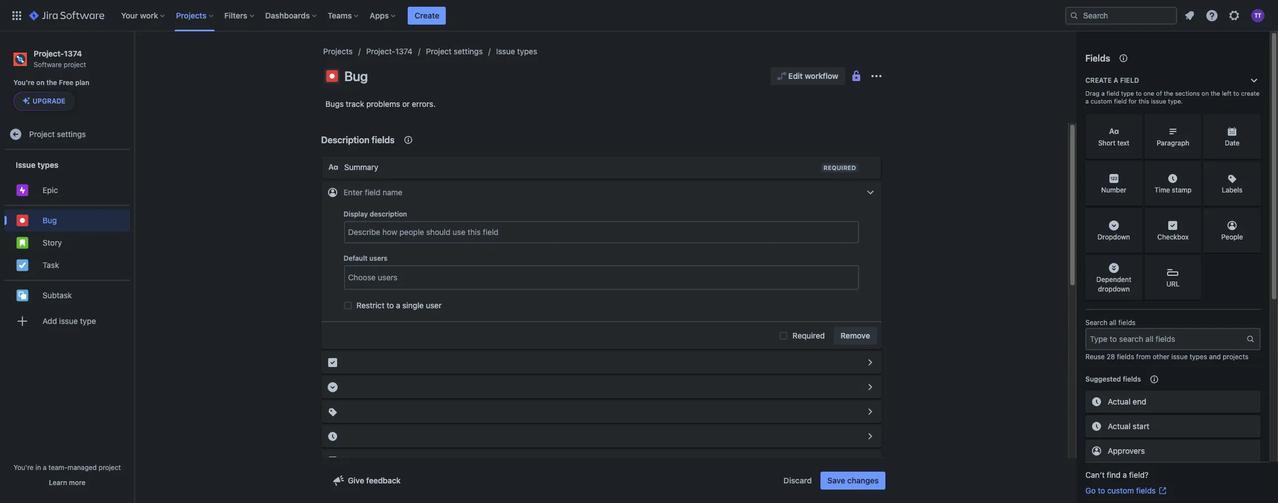 Task type: locate. For each thing, give the bounding box(es) containing it.
create for create a field
[[1085, 76, 1112, 85]]

1 vertical spatial issue
[[59, 316, 78, 326]]

field
[[1120, 76, 1139, 85], [1106, 90, 1119, 97], [1114, 97, 1127, 105]]

0 vertical spatial actual
[[1108, 397, 1131, 407]]

1 actual from the top
[[1108, 397, 1131, 407]]

actual inside button
[[1108, 422, 1131, 431]]

project inside project-1374 software project
[[64, 60, 86, 69]]

edit workflow button
[[770, 67, 845, 85]]

fields left more information about the context fields image at the left top of page
[[372, 135, 395, 145]]

1 vertical spatial on
[[1202, 90, 1209, 97]]

more information image
[[1128, 115, 1141, 129]]

the
[[46, 79, 57, 87], [1164, 90, 1173, 97], [1211, 90, 1220, 97]]

0 vertical spatial you're
[[13, 79, 35, 87]]

2 horizontal spatial types
[[1190, 353, 1207, 361]]

1 horizontal spatial project
[[426, 46, 452, 56]]

1 vertical spatial required
[[793, 331, 825, 341]]

banner containing your work
[[0, 0, 1278, 31]]

projects for projects link
[[323, 46, 353, 56]]

create up drag at the right of page
[[1085, 76, 1112, 85]]

to right go
[[1098, 486, 1105, 496]]

project up the plan
[[64, 60, 86, 69]]

1 you're from the top
[[13, 79, 35, 87]]

issue types inside 'group'
[[16, 160, 58, 170]]

types down primary element
[[517, 46, 537, 56]]

projects inside dropdown button
[[176, 10, 206, 20]]

issue down of
[[1151, 97, 1166, 105]]

1 horizontal spatial issue
[[496, 46, 515, 56]]

projects
[[176, 10, 206, 20], [323, 46, 353, 56]]

type up "for"
[[1121, 90, 1134, 97]]

time stamp
[[1155, 186, 1192, 195]]

project
[[64, 60, 86, 69], [99, 464, 121, 472]]

1 horizontal spatial settings
[[454, 46, 483, 56]]

1 vertical spatial settings
[[57, 129, 86, 139]]

you're left in
[[14, 464, 34, 472]]

help image
[[1205, 9, 1219, 22]]

project right managed
[[99, 464, 121, 472]]

2 actual from the top
[[1108, 422, 1131, 431]]

add issue type button
[[4, 310, 130, 333]]

go to custom fields
[[1085, 486, 1156, 496]]

0 vertical spatial create
[[415, 10, 439, 20]]

reuse
[[1085, 353, 1105, 361]]

1 horizontal spatial create
[[1085, 76, 1112, 85]]

more
[[69, 479, 86, 487]]

0 horizontal spatial issue
[[59, 316, 78, 326]]

required
[[823, 164, 856, 171], [793, 331, 825, 341]]

0 vertical spatial issue types
[[496, 46, 537, 56]]

on up the upgrade button
[[36, 79, 45, 87]]

a right in
[[43, 464, 47, 472]]

create inside "button"
[[415, 10, 439, 20]]

types
[[517, 46, 537, 56], [37, 160, 58, 170], [1190, 353, 1207, 361]]

you're for you're in a team-managed project
[[14, 464, 34, 472]]

learn more button
[[49, 479, 86, 488]]

project settings link down upgrade
[[4, 123, 130, 146]]

a right "find"
[[1123, 470, 1127, 480]]

0 horizontal spatial type
[[80, 316, 96, 326]]

fields right all in the right bottom of the page
[[1118, 319, 1136, 327]]

0 horizontal spatial issue types
[[16, 160, 58, 170]]

stamp
[[1172, 186, 1192, 195]]

0 vertical spatial issue
[[496, 46, 515, 56]]

0 horizontal spatial 1374
[[64, 49, 82, 58]]

teams button
[[324, 6, 363, 24]]

types for 'group' containing issue types
[[37, 160, 58, 170]]

0 vertical spatial project settings link
[[426, 45, 483, 58]]

users for default users
[[369, 254, 388, 263]]

1 horizontal spatial type
[[1121, 90, 1134, 97]]

dropdown
[[1098, 285, 1130, 293]]

on right sections
[[1202, 90, 1209, 97]]

banner
[[0, 0, 1278, 31]]

0 vertical spatial users
[[369, 254, 388, 263]]

project settings down upgrade
[[29, 129, 86, 139]]

projects up issue type icon
[[323, 46, 353, 56]]

1 horizontal spatial 1374
[[395, 46, 413, 56]]

save changes
[[827, 476, 879, 486]]

0 horizontal spatial projects
[[176, 10, 206, 20]]

2 horizontal spatial issue
[[1171, 353, 1188, 361]]

project settings
[[426, 46, 483, 56], [29, 129, 86, 139]]

1374
[[395, 46, 413, 56], [64, 49, 82, 58]]

create button
[[408, 6, 446, 24]]

bug up "story"
[[43, 216, 57, 225]]

feedback
[[366, 476, 401, 486]]

types left 'and' on the right of the page
[[1190, 353, 1207, 361]]

issue for 'group' containing issue types
[[16, 160, 35, 170]]

issue down primary element
[[496, 46, 515, 56]]

discard
[[783, 476, 812, 486]]

find
[[1107, 470, 1121, 480]]

0 vertical spatial issue
[[1151, 97, 1166, 105]]

save
[[827, 476, 845, 486]]

issue up epic link
[[16, 160, 35, 170]]

types for issue types link
[[517, 46, 537, 56]]

custom inside go to custom fields link
[[1107, 486, 1134, 496]]

settings left issue types link
[[454, 46, 483, 56]]

open field configuration image
[[863, 356, 877, 370], [863, 381, 877, 394], [863, 405, 877, 419], [863, 455, 877, 468]]

group
[[4, 150, 130, 340], [4, 205, 130, 280]]

suggested
[[1085, 375, 1121, 384]]

from
[[1136, 353, 1151, 361]]

1 vertical spatial types
[[37, 160, 58, 170]]

in
[[35, 464, 41, 472]]

free
[[59, 79, 73, 87]]

actual end button
[[1085, 391, 1261, 413]]

types inside 'group'
[[37, 160, 58, 170]]

to inside go to custom fields link
[[1098, 486, 1105, 496]]

issue types link
[[496, 45, 537, 58]]

2 you're from the top
[[14, 464, 34, 472]]

subtask link
[[4, 285, 130, 307]]

Search field
[[1065, 6, 1177, 24]]

0 vertical spatial projects
[[176, 10, 206, 20]]

to up this
[[1136, 90, 1142, 97]]

1 vertical spatial create
[[1085, 76, 1112, 85]]

end
[[1133, 397, 1146, 407]]

can't find a field?
[[1085, 470, 1149, 480]]

give feedback
[[348, 476, 401, 486]]

1 horizontal spatial projects
[[323, 46, 353, 56]]

1 vertical spatial you're
[[14, 464, 34, 472]]

0 vertical spatial types
[[517, 46, 537, 56]]

the left left
[[1211, 90, 1220, 97]]

project- inside project-1374 software project
[[34, 49, 64, 58]]

you're up the upgrade button
[[13, 79, 35, 87]]

create right apps "popup button"
[[415, 10, 439, 20]]

project settings down create "button"
[[426, 46, 483, 56]]

labels
[[1222, 186, 1243, 195]]

fields
[[372, 135, 395, 145], [1118, 319, 1136, 327], [1117, 353, 1134, 361], [1123, 375, 1141, 384], [1136, 486, 1156, 496]]

1374 inside project-1374 software project
[[64, 49, 82, 58]]

0 horizontal spatial create
[[415, 10, 439, 20]]

settings down upgrade
[[57, 129, 86, 139]]

the right of
[[1164, 90, 1173, 97]]

search
[[1085, 319, 1107, 327]]

issue right other
[[1171, 353, 1188, 361]]

actual left end
[[1108, 397, 1131, 407]]

1 horizontal spatial project
[[99, 464, 121, 472]]

0 horizontal spatial project settings link
[[4, 123, 130, 146]]

0 vertical spatial field
[[1120, 76, 1139, 85]]

1 vertical spatial project
[[99, 464, 121, 472]]

0 vertical spatial project settings
[[426, 46, 483, 56]]

1374 for project-1374 software project
[[64, 49, 82, 58]]

project-
[[366, 46, 395, 56], [34, 49, 64, 58]]

a left "single"
[[396, 301, 400, 310]]

issue
[[1151, 97, 1166, 105], [59, 316, 78, 326], [1171, 353, 1188, 361]]

jira software image
[[29, 9, 104, 22], [29, 9, 104, 22]]

you're for you're on the free plan
[[13, 79, 35, 87]]

this link will be opened in a new tab image
[[1158, 487, 1167, 496]]

1374 for project-1374
[[395, 46, 413, 56]]

projects
[[1223, 353, 1248, 361]]

1 horizontal spatial issue
[[1151, 97, 1166, 105]]

Type to search all fields text field
[[1087, 329, 1246, 349]]

project settings link down create "button"
[[426, 45, 483, 58]]

1 open field configuration image from the top
[[863, 356, 877, 370]]

1 vertical spatial project
[[29, 129, 55, 139]]

a down "more information about the fields" image
[[1114, 76, 1118, 85]]

projects right the work
[[176, 10, 206, 20]]

actual end
[[1108, 397, 1146, 407]]

1 horizontal spatial project-
[[366, 46, 395, 56]]

1 horizontal spatial on
[[1202, 90, 1209, 97]]

2 group from the top
[[4, 205, 130, 280]]

bug right issue type icon
[[344, 68, 368, 84]]

0 horizontal spatial on
[[36, 79, 45, 87]]

issue types down primary element
[[496, 46, 537, 56]]

add
[[43, 316, 57, 326]]

1 vertical spatial users
[[378, 273, 398, 282]]

field left "for"
[[1114, 97, 1127, 105]]

project- up software
[[34, 49, 64, 58]]

0 horizontal spatial types
[[37, 160, 58, 170]]

project- down apps "popup button"
[[366, 46, 395, 56]]

1 vertical spatial issue
[[16, 160, 35, 170]]

field down the create a field
[[1106, 90, 1119, 97]]

1 horizontal spatial issue types
[[496, 46, 537, 56]]

2 vertical spatial issue
[[1171, 353, 1188, 361]]

0 horizontal spatial project settings
[[29, 129, 86, 139]]

1 vertical spatial type
[[80, 316, 96, 326]]

1 vertical spatial issue types
[[16, 160, 58, 170]]

1 vertical spatial project settings link
[[4, 123, 130, 146]]

restrict
[[356, 301, 384, 310]]

1374 up free
[[64, 49, 82, 58]]

custom down the can't find a field?
[[1107, 486, 1134, 496]]

all
[[1109, 319, 1116, 327]]

dashboards button
[[262, 6, 321, 24]]

actual inside button
[[1108, 397, 1131, 407]]

0 horizontal spatial settings
[[57, 129, 86, 139]]

0 vertical spatial bug
[[344, 68, 368, 84]]

project- for project-1374 software project
[[34, 49, 64, 58]]

create
[[1241, 90, 1260, 97]]

0 vertical spatial type
[[1121, 90, 1134, 97]]

1 vertical spatial custom
[[1107, 486, 1134, 496]]

actual left start
[[1108, 422, 1131, 431]]

track
[[346, 99, 364, 109]]

types up epic
[[37, 160, 58, 170]]

edit workflow
[[788, 71, 838, 81]]

software
[[34, 60, 62, 69]]

time
[[1155, 186, 1170, 195]]

settings
[[454, 46, 483, 56], [57, 129, 86, 139]]

group containing issue types
[[4, 150, 130, 340]]

project down create "button"
[[426, 46, 452, 56]]

1 horizontal spatial project settings link
[[426, 45, 483, 58]]

1 horizontal spatial types
[[517, 46, 537, 56]]

0 vertical spatial custom
[[1091, 97, 1112, 105]]

type down 'subtask' link
[[80, 316, 96, 326]]

1 group from the top
[[4, 150, 130, 340]]

notifications image
[[1183, 9, 1196, 22]]

0 horizontal spatial project
[[29, 129, 55, 139]]

single
[[402, 301, 424, 310]]

0 horizontal spatial the
[[46, 79, 57, 87]]

of
[[1156, 90, 1162, 97]]

dependent dropdown
[[1096, 275, 1131, 293]]

on
[[36, 79, 45, 87], [1202, 90, 1209, 97]]

reuse 28 fields from other issue types and projects
[[1085, 353, 1248, 361]]

1 vertical spatial projects
[[323, 46, 353, 56]]

fields left this link will be opened in a new tab icon
[[1136, 486, 1156, 496]]

0 vertical spatial project
[[64, 60, 86, 69]]

more information about the context fields image
[[401, 133, 415, 147]]

issue right add on the left bottom of page
[[59, 316, 78, 326]]

0 horizontal spatial bug
[[43, 216, 57, 225]]

project
[[426, 46, 452, 56], [29, 129, 55, 139]]

bug inside 'group'
[[43, 216, 57, 225]]

field for create
[[1120, 76, 1139, 85]]

2 open field configuration image from the top
[[863, 381, 877, 394]]

dropdown
[[1098, 233, 1130, 242]]

1 horizontal spatial bug
[[344, 68, 368, 84]]

edit
[[788, 71, 803, 81]]

1374 down apps "popup button"
[[395, 46, 413, 56]]

users up choose users
[[369, 254, 388, 263]]

field up "for"
[[1120, 76, 1139, 85]]

can't
[[1085, 470, 1105, 480]]

the left free
[[46, 79, 57, 87]]

0 horizontal spatial project-
[[34, 49, 64, 58]]

0 horizontal spatial issue
[[16, 160, 35, 170]]

issue inside drag a field type to one of the sections on the left to create a custom field for this issue type.
[[1151, 97, 1166, 105]]

create
[[415, 10, 439, 20], [1085, 76, 1112, 85]]

more information about the fields image
[[1117, 52, 1130, 65]]

settings image
[[1228, 9, 1241, 22]]

project- for project-1374
[[366, 46, 395, 56]]

on inside drag a field type to one of the sections on the left to create a custom field for this issue type.
[[1202, 90, 1209, 97]]

search all fields
[[1085, 319, 1136, 327]]

upgrade
[[32, 97, 65, 105]]

1 vertical spatial field
[[1106, 90, 1119, 97]]

1 horizontal spatial project settings
[[426, 46, 483, 56]]

project down the upgrade button
[[29, 129, 55, 139]]

0 vertical spatial settings
[[454, 46, 483, 56]]

plan
[[75, 79, 89, 87]]

issue types up epic
[[16, 160, 58, 170]]

1 vertical spatial project settings
[[29, 129, 86, 139]]

users right choose
[[378, 273, 398, 282]]

issue types
[[496, 46, 537, 56], [16, 160, 58, 170]]

0 horizontal spatial project
[[64, 60, 86, 69]]

choose
[[348, 273, 376, 282]]

issue inside 'group'
[[16, 160, 35, 170]]

custom down drag at the right of page
[[1091, 97, 1112, 105]]

bugs track problems or errors.
[[325, 99, 436, 109]]

fields left more information about the suggested fields image
[[1123, 375, 1141, 384]]

project- inside project-1374 link
[[366, 46, 395, 56]]

drag
[[1085, 90, 1100, 97]]

1 vertical spatial bug
[[43, 216, 57, 225]]

1 vertical spatial actual
[[1108, 422, 1131, 431]]



Task type: vqa. For each thing, say whether or not it's contained in the screenshot.
Bugs Track Problems Or Errors.
yes



Task type: describe. For each thing, give the bounding box(es) containing it.
subtask
[[43, 291, 72, 300]]

more options image
[[870, 69, 883, 83]]

problems
[[366, 99, 400, 109]]

filters
[[224, 10, 247, 20]]

errors.
[[412, 99, 436, 109]]

3 open field configuration image from the top
[[863, 405, 877, 419]]

project-1374 software project
[[34, 49, 86, 69]]

task link
[[4, 254, 130, 277]]

issue for issue types link
[[496, 46, 515, 56]]

approvers button
[[1085, 440, 1261, 463]]

you're in a team-managed project
[[14, 464, 121, 472]]

apps button
[[366, 6, 400, 24]]

primary element
[[7, 0, 1065, 31]]

remove
[[841, 331, 870, 341]]

0 vertical spatial project
[[426, 46, 452, 56]]

field?
[[1129, 470, 1149, 480]]

paragraph
[[1157, 139, 1189, 148]]

users for choose users
[[378, 273, 398, 282]]

date
[[1225, 139, 1240, 148]]

Display description field
[[345, 222, 858, 242]]

to right left
[[1233, 90, 1239, 97]]

display description
[[344, 210, 407, 218]]

or
[[402, 99, 410, 109]]

filters button
[[221, 6, 259, 24]]

for
[[1129, 97, 1137, 105]]

create for create
[[415, 10, 439, 20]]

add issue type
[[43, 316, 96, 326]]

default
[[344, 254, 368, 263]]

start
[[1133, 422, 1149, 431]]

managed
[[67, 464, 97, 472]]

type inside drag a field type to one of the sections on the left to create a custom field for this issue type.
[[1121, 90, 1134, 97]]

default users
[[344, 254, 388, 263]]

upgrade button
[[14, 93, 74, 111]]

display
[[344, 210, 368, 218]]

search image
[[1070, 11, 1079, 20]]

type inside button
[[80, 316, 96, 326]]

custom inside drag a field type to one of the sections on the left to create a custom field for this issue type.
[[1091, 97, 1112, 105]]

learn
[[49, 479, 67, 487]]

issue types for issue types link
[[496, 46, 537, 56]]

text
[[1117, 139, 1129, 148]]

summary
[[344, 162, 378, 172]]

learn more
[[49, 479, 86, 487]]

url
[[1166, 280, 1180, 289]]

a right drag at the right of page
[[1101, 90, 1105, 97]]

task
[[43, 260, 59, 270]]

remove button
[[834, 327, 877, 345]]

issue type icon image
[[325, 69, 339, 83]]

sections
[[1175, 90, 1200, 97]]

short text
[[1098, 139, 1129, 148]]

give feedback button
[[325, 472, 407, 490]]

changes
[[847, 476, 879, 486]]

to right restrict
[[387, 301, 394, 310]]

actual for actual start
[[1108, 422, 1131, 431]]

2 vertical spatial types
[[1190, 353, 1207, 361]]

projects link
[[323, 45, 353, 58]]

checkbox
[[1157, 233, 1189, 242]]

close field configuration image
[[863, 186, 877, 199]]

save changes button
[[821, 472, 885, 490]]

more information image
[[1246, 162, 1260, 176]]

story link
[[4, 232, 130, 254]]

more information about the suggested fields image
[[1148, 373, 1161, 386]]

choose users
[[348, 273, 398, 282]]

apps
[[370, 10, 389, 20]]

work
[[140, 10, 158, 20]]

and
[[1209, 353, 1221, 361]]

user
[[426, 301, 442, 310]]

group containing bug
[[4, 205, 130, 280]]

Enter field name field
[[344, 186, 859, 199]]

your profile and settings image
[[1251, 9, 1265, 22]]

short
[[1098, 139, 1116, 148]]

description
[[321, 135, 369, 145]]

field for drag
[[1106, 90, 1119, 97]]

a down drag at the right of page
[[1085, 97, 1089, 105]]

fields right 28
[[1117, 353, 1134, 361]]

actual start
[[1108, 422, 1149, 431]]

your
[[121, 10, 138, 20]]

projects button
[[173, 6, 218, 24]]

actual start button
[[1085, 416, 1261, 438]]

suggested fields
[[1085, 375, 1141, 384]]

description fields
[[321, 135, 395, 145]]

give
[[348, 476, 364, 486]]

issue types for 'group' containing issue types
[[16, 160, 58, 170]]

your work button
[[118, 6, 169, 24]]

project-1374
[[366, 46, 413, 56]]

actual for actual end
[[1108, 397, 1131, 407]]

this
[[1139, 97, 1149, 105]]

restrict to a single user
[[356, 301, 442, 310]]

add issue type image
[[16, 315, 29, 328]]

1 horizontal spatial the
[[1164, 90, 1173, 97]]

fields
[[1085, 53, 1110, 63]]

sidebar navigation image
[[122, 45, 147, 67]]

discard button
[[777, 472, 818, 490]]

other
[[1153, 353, 1169, 361]]

issue inside button
[[59, 316, 78, 326]]

approvers
[[1108, 446, 1145, 456]]

epic
[[43, 185, 58, 195]]

appswitcher icon image
[[10, 9, 24, 22]]

projects for projects dropdown button
[[176, 10, 206, 20]]

0 vertical spatial on
[[36, 79, 45, 87]]

one
[[1144, 90, 1154, 97]]

type.
[[1168, 97, 1183, 105]]

description
[[370, 210, 407, 218]]

2 vertical spatial field
[[1114, 97, 1127, 105]]

drag a field type to one of the sections on the left to create a custom field for this issue type.
[[1085, 90, 1260, 105]]

create a field
[[1085, 76, 1139, 85]]

teams
[[328, 10, 352, 20]]

bugs
[[325, 99, 344, 109]]

project-1374 link
[[366, 45, 413, 58]]

2 horizontal spatial the
[[1211, 90, 1220, 97]]

4 open field configuration image from the top
[[863, 455, 877, 468]]

0 vertical spatial required
[[823, 164, 856, 171]]

open field configuration image
[[863, 430, 877, 444]]

bug link
[[4, 210, 130, 232]]



